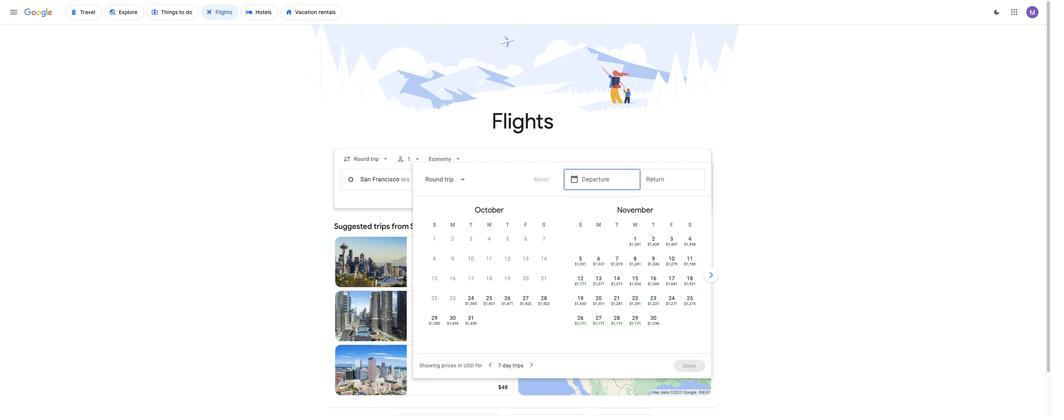 Task type: vqa. For each thing, say whether or not it's contained in the screenshot.
"2" within the 2 $1,429
yes



Task type: locate. For each thing, give the bounding box(es) containing it.
min
[[460, 259, 469, 265], [460, 313, 469, 319], [466, 367, 475, 373]]

28 inside 28 $1,171
[[614, 315, 620, 321]]

2 horizontal spatial 13
[[596, 275, 602, 281]]

trips
[[374, 222, 390, 231], [513, 362, 524, 368]]

0 horizontal spatial 30
[[450, 315, 456, 321]]

12 $1,171
[[575, 275, 587, 286]]

f right explore on the right of page
[[671, 222, 674, 228]]

from
[[392, 222, 409, 231]]

2 $1,422 from the left
[[538, 302, 550, 306]]

, 1351 us dollars element up sun, nov 12 element
[[575, 262, 587, 266]]

1 horizontal spatial w
[[633, 222, 638, 228]]

30 up ", 1336 us dollars" element
[[651, 315, 657, 321]]

27 inside the 27 $1,422
[[523, 295, 529, 301]]

29 inside 29 $1,382
[[432, 315, 438, 321]]

20
[[523, 275, 529, 281], [596, 295, 602, 301], [458, 367, 464, 373]]

, 1281 us dollars element for 21
[[612, 302, 623, 306]]

30 – dec
[[424, 305, 445, 312], [424, 359, 445, 366]]

20 for 20 $1,351
[[596, 295, 602, 301]]

0 horizontal spatial 24
[[453, 259, 459, 265]]

0 vertical spatial 13
[[523, 256, 529, 262]]

6 up $1,337
[[598, 256, 601, 262]]

1 f from the left
[[525, 222, 528, 228]]

, 1351 us dollars element for 5
[[575, 262, 587, 266]]

0 horizontal spatial 29
[[432, 315, 438, 321]]

9 button
[[444, 255, 462, 273]]

mon, oct 9 element
[[451, 255, 455, 262]]

10 up $1,279
[[669, 256, 675, 262]]

9 inside button
[[451, 256, 455, 262]]

4 inside button
[[488, 236, 491, 242]]

30 for 30 $1,439
[[450, 315, 456, 321]]

31
[[468, 315, 474, 321]]

8 down $1,341 at the bottom of page
[[634, 256, 637, 262]]

22 inside button
[[432, 295, 438, 301]]

1 vertical spatial $1,351
[[593, 302, 605, 306]]

28 for 28 $1,171
[[614, 315, 620, 321]]

20 right prices
[[458, 367, 464, 373]]

30 – dec inside chicago nov 30 – dec 7
[[424, 305, 445, 312]]

, 1341 us dollars element
[[630, 242, 641, 246]]

1 horizontal spatial 30
[[651, 315, 657, 321]]

nonstop
[[422, 367, 443, 373]]

14 inside button
[[541, 256, 547, 262]]

$1,171 for 29
[[630, 321, 641, 326]]

f for november
[[671, 222, 674, 228]]

1 stop from the top
[[427, 259, 437, 265]]

4 inside 4 $1,458
[[689, 236, 692, 242]]

5 left fri, oct 6 element at the bottom of the page
[[506, 236, 509, 242]]

s up sun, nov 5 element
[[579, 222, 582, 228]]

tue, nov 7 element
[[616, 255, 619, 262]]

2 for 2 $1,429
[[652, 236, 655, 242]]

f
[[525, 222, 528, 228], [671, 222, 674, 228]]

1 vertical spatial , 1351 us dollars element
[[593, 302, 605, 306]]

, 1458 us dollars element
[[685, 242, 696, 246]]

row containing 19
[[572, 291, 699, 313]]

19 inside 19 $1,650
[[578, 295, 584, 301]]

1 16 from the left
[[450, 275, 456, 281]]

1 vertical spatial 27
[[596, 315, 602, 321]]

sat, oct 7 element
[[543, 235, 546, 243]]

0 horizontal spatial 26
[[505, 295, 511, 301]]

7 up $1,219
[[616, 256, 619, 262]]

1 30 – dec from the top
[[424, 305, 445, 312]]

2 for 2 hr 20 min
[[447, 367, 450, 373]]

thu, oct 26 element
[[505, 294, 511, 302]]

, 1171 us dollars element for 27
[[593, 321, 605, 326]]

1 horizontal spatial 29
[[633, 315, 639, 321]]

m up mon, oct 2 element
[[451, 222, 455, 228]]

m for november
[[597, 222, 601, 228]]

1 horizontal spatial , 1422 us dollars element
[[538, 302, 550, 306]]

20 down 13 $1,271
[[596, 295, 602, 301]]

min right mon, oct 30 element
[[460, 313, 469, 319]]

1 horizontal spatial 2
[[451, 236, 455, 242]]

w
[[487, 222, 492, 228], [633, 222, 638, 228]]

4
[[488, 236, 491, 242], [689, 236, 692, 242]]

24 $1,271
[[666, 295, 678, 306]]

1 vertical spatial 19
[[578, 295, 584, 301]]

sun, oct 8 element
[[433, 255, 436, 262]]

10
[[468, 256, 474, 262], [669, 256, 675, 262]]

$1,281 up wed, nov 15 element
[[630, 262, 641, 266]]

fri, oct 20 element
[[523, 275, 529, 282]]

28 inside 28 $1,422
[[541, 295, 547, 301]]

0 vertical spatial 30 – dec
[[424, 305, 445, 312]]

tue, oct 3 element
[[470, 235, 473, 243]]

0 vertical spatial 20
[[523, 275, 529, 281]]

0 horizontal spatial 22
[[432, 295, 438, 301]]

, 1681 us dollars element
[[666, 282, 678, 286]]

0 vertical spatial 1 stop
[[422, 259, 437, 265]]

26 for 26 $1,471
[[505, 295, 511, 301]]

19 up , 1650 us dollars element at the bottom
[[578, 295, 584, 301]]

16 up '$1,500'
[[651, 275, 657, 281]]

2 9 from the left
[[652, 256, 655, 262]]

$1,422 right the 27 $1,422
[[538, 302, 550, 306]]

1 vertical spatial 1 stop
[[422, 313, 437, 319]]

23 up ", 1221 us dollars" element
[[651, 295, 657, 301]]

1 horizontal spatial m
[[597, 222, 601, 228]]

1 22 from the left
[[432, 295, 438, 301]]

3 right mon, oct 2 element
[[470, 236, 473, 242]]

1 vertical spatial stop
[[427, 313, 437, 319]]

2 29 from the left
[[633, 315, 639, 321]]

w inside november row group
[[633, 222, 638, 228]]

7
[[543, 236, 546, 242], [616, 256, 619, 262], [447, 305, 450, 312], [499, 362, 502, 368]]

1 vertical spatial  image
[[444, 366, 446, 374]]

23 inside 23 $1,221
[[651, 295, 657, 301]]

2
[[451, 236, 455, 242], [652, 236, 655, 242], [447, 367, 450, 373]]

, 1439 us dollars element down 6 hr 13 min
[[447, 321, 459, 326]]

frontier image
[[413, 367, 419, 373]]

, 1171 us dollars element left ", 1336 us dollars" element
[[630, 321, 641, 326]]

15 up $1,554
[[633, 275, 639, 281]]

fri, oct 13 element
[[523, 255, 529, 262]]

0 horizontal spatial w
[[487, 222, 492, 228]]

2 $1,439 from the left
[[465, 321, 477, 326]]

$1,439
[[447, 321, 459, 326], [465, 321, 477, 326]]

thu, nov 30 element
[[651, 314, 657, 322]]

5 inside 5 $1,351
[[579, 256, 582, 262]]

22 down , 1554 us dollars element
[[633, 295, 639, 301]]

$1,439 down 6 hr 13 min
[[447, 321, 459, 326]]

0 vertical spatial stop
[[427, 259, 437, 265]]

, 1407 us dollars element
[[666, 242, 678, 246]]

1 horizontal spatial $1,422
[[538, 302, 550, 306]]

1 w from the left
[[487, 222, 492, 228]]

2 nov from the top
[[413, 359, 423, 366]]

stop up the $1,382
[[427, 313, 437, 319]]

, 1281 us dollars element for 8
[[630, 262, 641, 266]]

19 button
[[499, 275, 517, 293]]

1 horizontal spatial 10
[[669, 256, 675, 262]]

2 inside button
[[451, 236, 455, 242]]

16 inside the 16 $1,500
[[651, 275, 657, 281]]

8 inside button
[[433, 256, 436, 262]]

25 inside 25 $1,215
[[687, 295, 693, 301]]

$121
[[498, 276, 508, 283]]

0 horizontal spatial , 1271 us dollars element
[[593, 282, 605, 286]]

2 m from the left
[[597, 222, 601, 228]]

chicago nov 30 – dec 7
[[413, 297, 450, 312]]

f up fri, oct 6 element at the bottom of the page
[[525, 222, 528, 228]]

0 vertical spatial 21
[[541, 275, 547, 281]]

6
[[525, 236, 528, 242], [598, 256, 601, 262], [442, 313, 445, 319], [447, 359, 450, 366]]

21 down 14 $1,271
[[614, 295, 620, 301]]

15 inside button
[[432, 275, 438, 281]]

None text field
[[340, 169, 448, 190]]

4 t from the left
[[652, 222, 655, 228]]

thu, nov 16 element
[[651, 275, 657, 282]]

5 inside suggested trips from santa ana region
[[442, 259, 445, 265]]

22 down "15" button
[[432, 295, 438, 301]]

$1,281 for 8
[[630, 262, 641, 266]]

 image right nonstop
[[444, 366, 446, 374]]

sun, oct 29 element
[[432, 314, 438, 322]]

1 17 from the left
[[468, 275, 474, 281]]

2 vertical spatial min
[[466, 367, 475, 373]]

, 1171 us dollars element left the 27 $1,171
[[575, 321, 587, 326]]

2 4 from the left
[[689, 236, 692, 242]]

23
[[450, 295, 456, 301], [651, 295, 657, 301]]

0 horizontal spatial 18
[[486, 275, 493, 281]]

, 1171 us dollars element
[[575, 282, 587, 286], [575, 321, 587, 326], [593, 321, 605, 326], [612, 321, 623, 326], [630, 321, 641, 326]]

3 inside button
[[470, 236, 473, 242]]

29 down 22 $1,281 at the bottom of page
[[633, 315, 639, 321]]

13 down 6 button
[[523, 256, 529, 262]]

$1,407
[[666, 242, 678, 246]]

18 inside the 18 $1,921
[[687, 275, 693, 281]]

2 23 from the left
[[651, 295, 657, 301]]

 image right "sun, oct 8" element
[[439, 258, 440, 266]]

2 vertical spatial 13
[[453, 313, 459, 319]]

Departure text field
[[582, 169, 635, 190], [582, 169, 635, 190]]

19 for 19 $1,650
[[578, 295, 584, 301]]

$1,337
[[593, 262, 605, 266]]

30 – dec inside denver nov 30 – dec 6
[[424, 359, 445, 366]]

10 inside 10 $1,279
[[669, 256, 675, 262]]

mon, nov 20 element
[[596, 294, 602, 302]]

1 inside 1 popup button
[[408, 156, 411, 162]]

1 horizontal spatial 23
[[651, 295, 657, 301]]

30 down 23 button
[[450, 315, 456, 321]]

0 horizontal spatial 5
[[442, 259, 445, 265]]

0 horizontal spatial f
[[525, 222, 528, 228]]

14 for 14
[[541, 256, 547, 262]]

7 inside button
[[543, 236, 546, 242]]

4 right tue, oct 3 "element"
[[488, 236, 491, 242]]

0 vertical spatial 26
[[505, 295, 511, 301]]

12 for 12 $1,171
[[578, 275, 584, 281]]

thu, nov 2 element
[[652, 235, 655, 243]]

1 s from the left
[[433, 222, 436, 228]]

0 vertical spatial 28
[[541, 295, 547, 301]]

 image
[[439, 258, 440, 266], [444, 366, 446, 374]]

hr left in
[[452, 367, 457, 373]]

hr
[[446, 259, 451, 265], [446, 313, 451, 319], [452, 367, 457, 373]]

t down november
[[616, 222, 619, 228]]

1 inside 1 button
[[433, 236, 436, 242]]

row containing 22
[[426, 291, 553, 313]]

t up tue, oct 3 "element"
[[470, 222, 473, 228]]

hr for seattle
[[446, 259, 451, 265]]

7 inside the 7 $1,219
[[616, 256, 619, 262]]

, 1326 us dollars element
[[648, 262, 660, 266]]

wed, nov 29 element
[[633, 314, 639, 322]]

$48
[[499, 384, 508, 391]]

1 horizontal spatial 17
[[669, 275, 675, 281]]

8 inside 8 $1,281
[[634, 256, 637, 262]]

explore destinations
[[651, 223, 703, 230]]

row
[[426, 229, 553, 253], [626, 229, 699, 253], [426, 251, 553, 273], [572, 251, 699, 273], [426, 271, 553, 293], [572, 271, 699, 293], [426, 291, 553, 313], [572, 291, 699, 313], [426, 311, 480, 332], [572, 311, 663, 332]]

22
[[432, 295, 438, 301], [633, 295, 639, 301]]

1 m from the left
[[451, 222, 455, 228]]

explore destinations button
[[642, 221, 712, 233]]

Flight search field
[[328, 149, 721, 378]]

$1,271 right $1,221
[[666, 302, 678, 306]]

1 horizontal spatial f
[[671, 222, 674, 228]]

7 inside chicago nov 30 – dec 7
[[447, 305, 450, 312]]

1 25 from the left
[[486, 295, 493, 301]]

Return text field
[[647, 169, 699, 190]]

11 inside 11 $1,190
[[687, 256, 693, 262]]

21 inside 21 $1,281
[[614, 295, 620, 301]]

10 button
[[462, 255, 480, 273]]

20 down '13' button
[[523, 275, 529, 281]]

trips inside 'flight' search box
[[513, 362, 524, 368]]

1 horizontal spatial trips
[[513, 362, 524, 368]]

0 horizontal spatial trips
[[374, 222, 390, 231]]

, 1219 us dollars element
[[612, 262, 623, 266]]

2 t from the left
[[506, 222, 509, 228]]

sun, oct 1 element
[[433, 235, 436, 243]]

20 $1,351
[[593, 295, 605, 306]]

5 for 5 $1,351
[[579, 256, 582, 262]]

3 inside 3 $1,407
[[671, 236, 674, 242]]

2 f from the left
[[671, 222, 674, 228]]

6 inside 6 $1,337
[[598, 256, 601, 262]]

0 vertical spatial 27
[[523, 295, 529, 301]]

16 inside button
[[450, 275, 456, 281]]

m inside row group
[[597, 222, 601, 228]]

2 , 1439 us dollars element from the left
[[465, 321, 477, 326]]

$1,219
[[612, 262, 623, 266]]

s up sat, oct 7 element
[[543, 222, 546, 228]]

, 1337 us dollars element
[[593, 262, 605, 266]]

trips right day
[[513, 362, 524, 368]]

3 s from the left
[[579, 222, 582, 228]]

2 vertical spatial 20
[[458, 367, 464, 373]]

2 16 from the left
[[651, 275, 657, 281]]

f inside november row group
[[671, 222, 674, 228]]

24 up , 1565 us dollars element in the left bottom of the page
[[468, 295, 474, 301]]

hr down 23 button
[[446, 313, 451, 319]]

30 inside 30 $1,439
[[450, 315, 456, 321]]

0 horizontal spatial $1,439
[[447, 321, 459, 326]]

0 vertical spatial hr
[[446, 259, 451, 265]]

wed, oct 11 element
[[486, 255, 493, 262]]

tue, oct 24 element
[[468, 294, 474, 302]]

27 down 20 $1,351
[[596, 315, 602, 321]]

121 US dollars text field
[[498, 276, 508, 283]]

0 horizontal spatial 19
[[505, 275, 511, 281]]

fri, nov 24 element
[[669, 294, 675, 302]]

1 3 from the left
[[470, 236, 473, 242]]

25 up , 1215 us dollars element
[[687, 295, 693, 301]]

13 for 13
[[523, 256, 529, 262]]

$1,271 up tue, nov 21 element
[[612, 282, 623, 286]]

1 horizontal spatial 26
[[578, 315, 584, 321]]

trips inside region
[[374, 222, 390, 231]]

2 10 from the left
[[669, 256, 675, 262]]

6 left in
[[447, 359, 450, 366]]

, 1171 us dollars element up sun, nov 19 element
[[575, 282, 587, 286]]

, 1271 us dollars element
[[593, 282, 605, 286], [612, 282, 623, 286], [666, 302, 678, 306]]

1 9 from the left
[[451, 256, 455, 262]]

2 horizontal spatial $1,271
[[666, 302, 678, 306]]

19 inside button
[[505, 275, 511, 281]]

mon, nov 13 element
[[596, 275, 602, 282]]

1 10 from the left
[[468, 256, 474, 262]]

24 inside 24 $1,565
[[468, 295, 474, 301]]

1 horizontal spatial 8
[[634, 256, 637, 262]]

25 inside 25 $1,457
[[486, 295, 493, 301]]

2 horizontal spatial 24
[[669, 295, 675, 301]]

0 horizontal spatial 12
[[505, 256, 511, 262]]

0 horizontal spatial 27
[[523, 295, 529, 301]]

1 $1,439 from the left
[[447, 321, 459, 326]]

4 $1,458
[[685, 236, 696, 246]]

18 left $121
[[486, 275, 493, 281]]

m inside october row group
[[451, 222, 455, 228]]

$1,422 right $1,471
[[520, 302, 532, 306]]

1 horizontal spatial 24
[[468, 295, 474, 301]]

17
[[468, 275, 474, 281], [669, 275, 675, 281]]

7 button
[[535, 235, 553, 253]]

1 vertical spatial nov
[[413, 359, 423, 366]]

, 1351 us dollars element
[[575, 262, 587, 266], [593, 302, 605, 306]]

, 1351 us dollars element up the mon, nov 27 element
[[593, 302, 605, 306]]

2 vertical spatial hr
[[452, 367, 457, 373]]

30 inside the 30 $1,336
[[651, 315, 657, 321]]

6 inside button
[[525, 236, 528, 242]]

0 vertical spatial 12
[[505, 256, 511, 262]]

w up wed, oct 4 element
[[487, 222, 492, 228]]

21 down "14" button
[[541, 275, 547, 281]]

30 – dec up sun, oct 29 element
[[424, 305, 445, 312]]

$1,281 for 22
[[630, 302, 641, 306]]

22 inside 22 $1,281
[[633, 295, 639, 301]]

2 30 – dec from the top
[[424, 359, 445, 366]]

0 vertical spatial  image
[[439, 258, 440, 266]]

, 1171 us dollars element for 26
[[575, 321, 587, 326]]

thu, nov 9 element
[[652, 255, 655, 262]]

22 button
[[426, 294, 444, 313]]

0 horizontal spatial 10
[[468, 256, 474, 262]]

15 for 15
[[432, 275, 438, 281]]

0 horizontal spatial 28
[[541, 295, 547, 301]]

1 horizontal spatial 19
[[578, 295, 584, 301]]

2 1 stop from the top
[[422, 313, 437, 319]]

30 – dec for chicago
[[424, 305, 445, 312]]

sun, oct 15 element
[[432, 275, 438, 282]]

18 inside button
[[486, 275, 493, 281]]

2 11 from the left
[[687, 256, 693, 262]]

16 for 16 $1,500
[[651, 275, 657, 281]]

sat, nov 4 element
[[689, 235, 692, 243]]

2 30 from the left
[[651, 315, 657, 321]]

1 8 from the left
[[433, 256, 436, 262]]

30 $1,336
[[648, 315, 660, 326]]

mon, oct 23 element
[[450, 294, 456, 302]]

0 vertical spatial 19
[[505, 275, 511, 281]]

0 horizontal spatial 2
[[447, 367, 450, 373]]

main menu image
[[9, 8, 18, 17]]

12 for 12
[[505, 256, 511, 262]]

2 , 1422 us dollars element from the left
[[538, 302, 550, 306]]

26 up $1,471
[[505, 295, 511, 301]]

19 down 12 button
[[505, 275, 511, 281]]

fri, oct 6 element
[[525, 235, 528, 243]]

grid
[[416, 200, 709, 358]]

t up thu, nov 2 element on the right
[[652, 222, 655, 228]]

1 $1,422 from the left
[[520, 302, 532, 306]]

wed, nov 1 element
[[634, 235, 637, 243]]

1
[[408, 156, 411, 162], [433, 236, 436, 242], [634, 236, 637, 242], [422, 259, 425, 265], [422, 313, 425, 319]]

1 horizontal spatial , 1271 us dollars element
[[612, 282, 623, 286]]

$1,171 right the 27 $1,171
[[612, 321, 623, 326]]

30 – dec for denver
[[424, 359, 445, 366]]

23 down 16 button
[[450, 295, 456, 301]]

, 1336 us dollars element
[[648, 321, 660, 326]]

None field
[[340, 152, 393, 166], [426, 152, 465, 166], [420, 170, 472, 189], [340, 152, 393, 166], [426, 152, 465, 166], [420, 170, 472, 189]]

1 horizontal spatial 5
[[506, 236, 509, 242]]

27 $1,171
[[593, 315, 605, 326]]

row containing 15
[[426, 271, 553, 293]]

0 horizontal spatial , 1439 us dollars element
[[447, 321, 459, 326]]

1 horizontal spatial 22
[[633, 295, 639, 301]]

2 15 from the left
[[633, 275, 639, 281]]

24 inside 24 $1,271
[[669, 295, 675, 301]]

, 1439 us dollars element
[[447, 321, 459, 326], [465, 321, 477, 326]]

1 vertical spatial trips
[[513, 362, 524, 368]]

wed, nov 15 element
[[633, 275, 639, 282]]

2 for 2
[[451, 236, 455, 242]]

12
[[505, 256, 511, 262], [578, 275, 584, 281]]

27 down 20 button
[[523, 295, 529, 301]]

23 $1,221
[[648, 295, 660, 306]]

row containing 29
[[426, 311, 480, 332]]

thu, nov 23 element
[[651, 294, 657, 302]]

13
[[523, 256, 529, 262], [596, 275, 602, 281], [453, 313, 459, 319]]

1 18 from the left
[[486, 275, 493, 281]]

tue, nov 21 element
[[614, 294, 620, 302]]

october row group
[[416, 200, 563, 350]]

, 1271 us dollars element up mon, nov 20 element
[[593, 282, 605, 286]]

2 up $1,429
[[652, 236, 655, 242]]

$1,439 for 31
[[465, 321, 477, 326]]

2 3 from the left
[[671, 236, 674, 242]]

wed, oct 18 element
[[486, 275, 493, 282]]

0 horizontal spatial 15
[[432, 275, 438, 281]]

0 vertical spatial nov
[[413, 305, 423, 312]]

8
[[433, 256, 436, 262], [634, 256, 637, 262]]

nov inside chicago nov 30 – dec 7
[[413, 305, 423, 312]]

next image
[[703, 266, 721, 284]]

$1,422 for 28
[[538, 302, 550, 306]]

1 vertical spatial 26
[[578, 315, 584, 321]]

29
[[432, 315, 438, 321], [633, 315, 639, 321]]

18 up the $1,921
[[687, 275, 693, 281]]

29 inside 29 $1,171
[[633, 315, 639, 321]]

w inside october row group
[[487, 222, 492, 228]]

spirit image
[[413, 259, 419, 265]]

hr left mon, oct 9 element
[[446, 259, 451, 265]]

15 for 15 $1,554
[[633, 275, 639, 281]]

1 15 from the left
[[432, 275, 438, 281]]

26 for 26 $1,171
[[578, 315, 584, 321]]

for
[[476, 362, 483, 368]]

1 horizontal spatial $1,351
[[593, 302, 605, 306]]

$1,422
[[520, 302, 532, 306], [538, 302, 550, 306]]

w for october
[[487, 222, 492, 228]]

15 down 8 button
[[432, 275, 438, 281]]

1 29 from the left
[[432, 315, 438, 321]]

29 $1,171
[[630, 315, 641, 326]]

0 vertical spatial 14
[[541, 256, 547, 262]]

1 11 from the left
[[486, 256, 493, 262]]

0 horizontal spatial $1,271
[[593, 282, 605, 286]]

7 left day
[[499, 362, 502, 368]]

1 horizontal spatial 3
[[671, 236, 674, 242]]

tue, oct 17 element
[[468, 275, 474, 282]]

0 horizontal spatial 13
[[453, 313, 459, 319]]

27 for 27 $1,422
[[523, 295, 529, 301]]

10 inside button
[[468, 256, 474, 262]]

21 inside "button"
[[541, 275, 547, 281]]

9 inside 9 $1,326
[[652, 256, 655, 262]]

Return text field
[[647, 169, 699, 190]]

1 stop
[[422, 259, 437, 265], [422, 313, 437, 319]]

$1,171 left the 27 $1,171
[[575, 321, 587, 326]]

$1,351 up sun, nov 12 element
[[575, 262, 587, 266]]

3 up ", 1407 us dollars" element
[[671, 236, 674, 242]]

$1,171 for 26
[[575, 321, 587, 326]]

24 left 10 button at the bottom left of the page
[[453, 259, 459, 265]]

26 inside 26 $1,471
[[505, 295, 511, 301]]

fri, nov 3 element
[[671, 235, 674, 243]]

0 horizontal spatial m
[[451, 222, 455, 228]]

$1,271
[[593, 282, 605, 286], [612, 282, 623, 286], [666, 302, 678, 306]]

5 left mon, nov 6 element
[[579, 256, 582, 262]]

2 horizontal spatial , 1271 us dollars element
[[666, 302, 678, 306]]

$1,382
[[429, 321, 441, 326]]

14 down $1,219
[[614, 275, 620, 281]]

26 inside 26 $1,171
[[578, 315, 584, 321]]

13 for 13 $1,271
[[596, 275, 602, 281]]

1 horizontal spatial  image
[[444, 366, 446, 374]]

4 button
[[480, 235, 499, 253]]

, 1271 us dollars element right $1,221
[[666, 302, 678, 306]]

$1,171 left ", 1336 us dollars" element
[[630, 321, 641, 326]]

, 1271 us dollars element for 14
[[612, 282, 623, 286]]

2 left in
[[447, 367, 450, 373]]

fri, nov 17 element
[[669, 275, 675, 282]]

17 for 17 $1,681
[[669, 275, 675, 281]]

 image
[[439, 312, 440, 320]]

0 horizontal spatial 3
[[470, 236, 473, 242]]

2 17 from the left
[[669, 275, 675, 281]]

mon, oct 16 element
[[450, 275, 456, 282]]

1 , 1422 us dollars element from the left
[[520, 302, 532, 306]]

2 inside suggested trips from santa ana region
[[447, 367, 450, 373]]

2 horizontal spatial 2
[[652, 236, 655, 242]]

s
[[433, 222, 436, 228], [543, 222, 546, 228], [579, 222, 582, 228], [689, 222, 692, 228]]

28 down 21 $1,281
[[614, 315, 620, 321]]

13 down $1,337
[[596, 275, 602, 281]]

16 for 16
[[450, 275, 456, 281]]

27 inside the 27 $1,171
[[596, 315, 602, 321]]

13 down 23 button
[[453, 313, 459, 319]]

$1,351
[[575, 262, 587, 266], [593, 302, 605, 306]]

, 1281 us dollars element
[[630, 262, 641, 266], [612, 302, 623, 306], [630, 302, 641, 306]]

5 inside button
[[506, 236, 509, 242]]

2 25 from the left
[[687, 295, 693, 301]]

9
[[451, 256, 455, 262], [652, 256, 655, 262]]

7 up 6 hr 13 min
[[447, 305, 450, 312]]

row containing 12
[[572, 271, 699, 293]]

row containing 8
[[426, 251, 553, 273]]

25 for 25 $1,215
[[687, 295, 693, 301]]

3 for 3 $1,407
[[671, 236, 674, 242]]

19 for 19
[[505, 275, 511, 281]]

20 inside suggested trips from santa ana region
[[458, 367, 464, 373]]

2 w from the left
[[633, 222, 638, 228]]

2 8 from the left
[[634, 256, 637, 262]]

, 1281 us dollars element up tue, nov 28 element
[[612, 302, 623, 306]]

12 inside 12 $1,171
[[578, 275, 584, 281]]

11 down 4 button
[[486, 256, 493, 262]]

1 horizontal spatial $1,271
[[612, 282, 623, 286]]

8 $1,281
[[630, 256, 641, 266]]

0 vertical spatial trips
[[374, 222, 390, 231]]

14 inside 14 $1,271
[[614, 275, 620, 281]]

stop down 16 – 24
[[427, 259, 437, 265]]

0 horizontal spatial 21
[[541, 275, 547, 281]]

11 up $1,190
[[687, 256, 693, 262]]

$1,221
[[648, 302, 660, 306]]

20 inside 20 $1,351
[[596, 295, 602, 301]]

, 1281 us dollars element up wed, nov 15 element
[[630, 262, 641, 266]]

0 vertical spatial , 1351 us dollars element
[[575, 262, 587, 266]]

$1,171
[[575, 282, 587, 286], [575, 321, 587, 326], [593, 321, 605, 326], [612, 321, 623, 326], [630, 321, 641, 326]]

wed, nov 8 element
[[634, 255, 637, 262]]

0 horizontal spatial 16
[[450, 275, 456, 281]]

wed, oct 4 element
[[488, 235, 491, 243]]

14 down 7 button
[[541, 256, 547, 262]]

1 vertical spatial 21
[[614, 295, 620, 301]]

november row group
[[563, 200, 709, 350]]

mon, oct 2 element
[[451, 235, 455, 243]]

mon, nov 27 element
[[596, 314, 602, 322]]

, 1457 us dollars element
[[484, 302, 495, 306]]

11 inside "button"
[[486, 256, 493, 262]]

1 4 from the left
[[488, 236, 491, 242]]

 image for denver
[[444, 366, 446, 374]]

13 inside 13 $1,271
[[596, 275, 602, 281]]

26 $1,171
[[575, 315, 587, 326]]

row containing 26
[[572, 311, 663, 332]]

0 horizontal spatial 17
[[468, 275, 474, 281]]

29 for 29 $1,171
[[633, 315, 639, 321]]

1 horizontal spatial 13
[[523, 256, 529, 262]]

$1,281 up wed, nov 29 element
[[630, 302, 641, 306]]

tue, oct 31 element
[[468, 314, 474, 322]]

17 inside 'button'
[[468, 275, 474, 281]]

1 horizontal spatial 11
[[687, 256, 693, 262]]

, 1422 us dollars element right $1,471
[[520, 302, 532, 306]]

21 $1,281
[[612, 295, 623, 306]]

6 inside denver nov 30 – dec 6
[[447, 359, 450, 366]]

23 inside button
[[450, 295, 456, 301]]

1 23 from the left
[[450, 295, 456, 301]]

1 horizontal spatial , 1439 us dollars element
[[465, 321, 477, 326]]

$1,439 down 31
[[465, 321, 477, 326]]

28 $1,171
[[612, 315, 623, 326]]

23 for 23
[[450, 295, 456, 301]]

12 inside 12 button
[[505, 256, 511, 262]]

9 up , 1326 us dollars element
[[652, 256, 655, 262]]

7 for 7 day trips
[[499, 362, 502, 368]]

27 for 27 $1,171
[[596, 315, 602, 321]]

1 vertical spatial 28
[[614, 315, 620, 321]]

14
[[541, 256, 547, 262], [614, 275, 620, 281]]

1 horizontal spatial 4
[[689, 236, 692, 242]]

1 horizontal spatial 14
[[614, 275, 620, 281]]

15 inside '15 $1,554'
[[633, 275, 639, 281]]

12 down 5 button
[[505, 256, 511, 262]]

0 horizontal spatial $1,422
[[520, 302, 532, 306]]

nov up 'frontier' 'icon'
[[413, 359, 423, 366]]

0 horizontal spatial  image
[[439, 258, 440, 266]]

, 1271 us dollars element for 13
[[593, 282, 605, 286]]

19
[[505, 275, 511, 281], [578, 295, 584, 301]]

trips left from
[[374, 222, 390, 231]]

18 $1,921
[[685, 275, 696, 286]]

30
[[450, 315, 456, 321], [651, 315, 657, 321]]

0 horizontal spatial 25
[[486, 295, 493, 301]]

nov down chicago
[[413, 305, 423, 312]]

nov inside denver nov 30 – dec 6
[[413, 359, 423, 366]]

11
[[486, 256, 493, 262], [687, 256, 693, 262]]

1 , 1439 us dollars element from the left
[[447, 321, 459, 326]]

grid containing october
[[416, 200, 709, 358]]

26 down , 1650 us dollars element at the bottom
[[578, 315, 584, 321]]

, 1271 us dollars element up tue, nov 21 element
[[612, 282, 623, 286]]

11 $1,190
[[685, 256, 696, 266]]

tue, nov 28 element
[[614, 314, 620, 322]]

1 horizontal spatial 20
[[523, 275, 529, 281]]

, 1565 us dollars element
[[465, 302, 477, 306]]

13 inside button
[[523, 256, 529, 262]]

28 down 21 "button"
[[541, 295, 547, 301]]

, 1439 us dollars element down 31
[[465, 321, 477, 326]]

17 button
[[462, 275, 480, 293]]

2 inside the 2 $1,429
[[652, 236, 655, 242]]

, 1471 us dollars element
[[502, 302, 514, 306]]

, 1422 us dollars element right the 27 $1,422
[[538, 302, 550, 306]]

f inside october row group
[[525, 222, 528, 228]]

1 30 from the left
[[450, 315, 456, 321]]

15
[[432, 275, 438, 281], [633, 275, 639, 281]]

1 nov from the top
[[413, 305, 423, 312]]

10 for 10
[[468, 256, 474, 262]]

3 button
[[462, 235, 480, 253]]

29 $1,382
[[429, 315, 441, 326]]

, 1281 us dollars element for 22
[[630, 302, 641, 306]]

2 18 from the left
[[687, 275, 693, 281]]

30 – dec up nonstop
[[424, 359, 445, 366]]

17 inside 17 $1,681
[[669, 275, 675, 281]]

showing prices in usd for
[[420, 362, 483, 368]]

16 – 24
[[424, 251, 442, 258]]

2 22 from the left
[[633, 295, 639, 301]]

8 button
[[426, 255, 444, 273]]

nov for chicago
[[413, 305, 423, 312]]

0 horizontal spatial 11
[[486, 256, 493, 262]]

4 for 4
[[488, 236, 491, 242]]

1 vertical spatial 13
[[596, 275, 602, 281]]

20 inside button
[[523, 275, 529, 281]]

, 1422 us dollars element
[[520, 302, 532, 306], [538, 302, 550, 306]]

sat, oct 14 element
[[541, 255, 547, 262]]



Task type: describe. For each thing, give the bounding box(es) containing it.
sun, oct 22 element
[[432, 294, 438, 302]]

fri, oct 27 element
[[523, 294, 529, 302]]

9 $1,326
[[648, 256, 660, 266]]

9 for 9
[[451, 256, 455, 262]]

30 for 30 $1,336
[[651, 315, 657, 321]]

7 $1,219
[[612, 256, 623, 266]]

 image for seattle
[[439, 258, 440, 266]]

, 1171 us dollars element for 28
[[612, 321, 623, 326]]

24 for 24 $1,271
[[669, 295, 675, 301]]

2 stop from the top
[[427, 313, 437, 319]]

hr for denver
[[452, 367, 457, 373]]

$1,351 for 5
[[575, 262, 587, 266]]

21 for 21 $1,281
[[614, 295, 620, 301]]

destinations
[[671, 223, 703, 230]]

wed, oct 25 element
[[486, 294, 493, 302]]

22 for 22 $1,281
[[633, 295, 639, 301]]

showing
[[420, 362, 440, 368]]

14 button
[[535, 255, 553, 273]]

, 1500 us dollars element
[[648, 282, 660, 286]]

1 button
[[426, 235, 444, 253]]

21 for 21
[[541, 275, 547, 281]]

$1,457
[[484, 302, 495, 306]]

6 button
[[517, 235, 535, 253]]

explore
[[651, 223, 670, 230]]

$1,279
[[666, 262, 678, 266]]

denver nov 30 – dec 6
[[413, 351, 450, 366]]

$1,171 for 28
[[612, 321, 623, 326]]

, 1554 us dollars element
[[630, 282, 641, 286]]

24 inside suggested trips from santa ana region
[[453, 259, 459, 265]]

23 for 23 $1,221
[[651, 295, 657, 301]]

, 1422 us dollars element for 27
[[520, 302, 532, 306]]

, 1422 us dollars element for 28
[[538, 302, 550, 306]]

thu, oct 19 element
[[505, 275, 511, 282]]

sat, nov 18 element
[[687, 275, 693, 282]]

, 1921 us dollars element
[[685, 282, 696, 286]]

22 for 22
[[432, 295, 438, 301]]

$1,921
[[685, 282, 696, 286]]

, 1351 us dollars element for 20
[[593, 302, 605, 306]]

31 $1,439
[[465, 315, 477, 326]]

13 inside suggested trips from santa ana region
[[453, 313, 459, 319]]

5 button
[[499, 235, 517, 253]]

, 1439 us dollars element for 31
[[465, 321, 477, 326]]

$1,471
[[502, 302, 514, 306]]

$1,215
[[685, 302, 696, 306]]

$1,681
[[666, 282, 678, 286]]

5 for 5
[[506, 236, 509, 242]]

12 button
[[499, 255, 517, 273]]

flights
[[492, 108, 554, 135]]

1 t from the left
[[470, 222, 473, 228]]

nov for denver
[[413, 359, 423, 366]]

11 for 11
[[486, 256, 493, 262]]

row containing 5
[[572, 251, 699, 273]]

5 hr 24 min
[[442, 259, 469, 265]]

departure text field for return text field on the top right
[[582, 169, 635, 190]]

18 button
[[480, 275, 499, 293]]

28 for 28 $1,422
[[541, 295, 547, 301]]

4 s from the left
[[689, 222, 692, 228]]

tue, nov 14 element
[[614, 275, 620, 282]]

min for denver
[[466, 367, 475, 373]]

19 $1,650
[[575, 295, 587, 306]]

, 1429 us dollars element
[[648, 242, 660, 246]]

, 1279 us dollars element
[[666, 262, 678, 266]]

1 vertical spatial hr
[[446, 313, 451, 319]]

$1,326
[[648, 262, 660, 266]]

7 day trips
[[499, 362, 524, 368]]

seattle
[[413, 243, 433, 251]]

$1,271 for 24
[[666, 302, 678, 306]]

usd
[[464, 362, 474, 368]]

6 $1,337
[[593, 256, 605, 266]]

$1,554
[[630, 282, 641, 286]]

1 vertical spatial min
[[460, 313, 469, 319]]

m for october
[[451, 222, 455, 228]]

in
[[458, 362, 462, 368]]

3 for 3
[[470, 236, 473, 242]]

9 for 9 $1,326
[[652, 256, 655, 262]]

, 1190 us dollars element
[[685, 262, 696, 266]]

1 button
[[394, 150, 425, 168]]

48 US dollars text field
[[499, 384, 508, 391]]

15 $1,554
[[630, 275, 641, 286]]

20 for 20
[[523, 275, 529, 281]]

5 for 5 hr 24 min
[[442, 259, 445, 265]]

departure text field for return text box
[[582, 169, 635, 190]]

tue, oct 10 element
[[468, 255, 474, 262]]

$1,271 for 14
[[612, 282, 623, 286]]

dec
[[413, 251, 422, 258]]

13 $1,271
[[593, 275, 605, 286]]

7 for 7 $1,219
[[616, 256, 619, 262]]

24 for 24 $1,565
[[468, 295, 474, 301]]

w for november
[[633, 222, 638, 228]]

$1,281 for 21
[[612, 302, 623, 306]]

5 $1,351
[[575, 256, 587, 266]]

fri, nov 10 element
[[669, 255, 675, 262]]

grid inside 'flight' search box
[[416, 200, 709, 358]]

$1,341
[[630, 242, 641, 246]]

, 1271 us dollars element for 24
[[666, 302, 678, 306]]

, 1171 us dollars element for 12
[[575, 282, 587, 286]]

$1,171 for 12
[[575, 282, 587, 286]]

ana
[[432, 222, 446, 231]]

29 for 29 $1,382
[[432, 315, 438, 321]]

17 for 17
[[468, 275, 474, 281]]

$1,190
[[685, 262, 696, 266]]

$1,439 for 30
[[447, 321, 459, 326]]

thu, oct 12 element
[[505, 255, 511, 262]]

$1,336
[[648, 321, 660, 326]]

prices
[[442, 362, 457, 368]]

24 $1,565
[[465, 295, 477, 306]]

$1,650
[[575, 302, 587, 306]]

2 $1,429
[[648, 236, 660, 246]]

swap origin and destination. image
[[445, 175, 454, 184]]

10 for 10 $1,279
[[669, 256, 675, 262]]

2 hr 20 min
[[447, 367, 475, 373]]

28 $1,422
[[538, 295, 550, 306]]

25 $1,457
[[484, 295, 495, 306]]

8 for 8
[[433, 256, 436, 262]]

sun, nov 5 element
[[579, 255, 582, 262]]

, 1221 us dollars element
[[648, 302, 660, 306]]

$1,429
[[648, 242, 660, 246]]

, 1650 us dollars element
[[575, 302, 587, 306]]

day
[[503, 362, 512, 368]]

denver
[[413, 351, 434, 359]]

$1,500
[[648, 282, 660, 286]]

sat, oct 28 element
[[541, 294, 547, 302]]

 image inside suggested trips from santa ana region
[[439, 312, 440, 320]]

mon, oct 30 element
[[450, 314, 456, 322]]

f for october
[[525, 222, 528, 228]]

14 $1,271
[[612, 275, 623, 286]]

1 1 stop from the top
[[422, 259, 437, 265]]

, 1382 us dollars element
[[429, 321, 441, 326]]

seattle dec 16 – 24
[[413, 243, 442, 258]]

21 button
[[535, 275, 553, 293]]

santa
[[411, 222, 430, 231]]

18 for 18
[[486, 275, 493, 281]]

23 button
[[444, 294, 462, 313]]

2 button
[[444, 235, 462, 253]]

30 $1,439
[[447, 315, 459, 326]]

7 for 7
[[543, 236, 546, 242]]

, 1171 us dollars element for 29
[[630, 321, 641, 326]]

1 inside 1 $1,341
[[634, 236, 637, 242]]

2 s from the left
[[543, 222, 546, 228]]

sat, nov 25 element
[[687, 294, 693, 302]]

6 hr 13 min
[[442, 313, 469, 319]]

chicago
[[413, 297, 437, 305]]

november
[[617, 205, 654, 215]]

, 1439 us dollars element for 30
[[447, 321, 459, 326]]

6 for 6
[[525, 236, 528, 242]]

16 $1,500
[[648, 275, 660, 286]]

22 $1,281
[[630, 295, 641, 306]]

mon, nov 6 element
[[598, 255, 601, 262]]

18 for 18 $1,921
[[687, 275, 693, 281]]

25 for 25 $1,457
[[486, 295, 493, 301]]

11 for 11 $1,190
[[687, 256, 693, 262]]

sun, nov 12 element
[[578, 275, 584, 282]]

suggested trips from santa ana region
[[334, 218, 712, 399]]

thu, oct 5 element
[[506, 235, 509, 243]]

20 button
[[517, 275, 535, 293]]

$1,458
[[685, 242, 696, 246]]

change appearance image
[[988, 3, 1006, 21]]

16 button
[[444, 275, 462, 293]]

, 1215 us dollars element
[[685, 302, 696, 306]]

3 t from the left
[[616, 222, 619, 228]]

17 $1,681
[[666, 275, 678, 286]]

8 for 8 $1,281
[[634, 256, 637, 262]]

sun, nov 26 element
[[578, 314, 584, 322]]

10 $1,279
[[666, 256, 678, 266]]

wed, nov 22 element
[[633, 294, 639, 302]]

sat, nov 11 element
[[687, 255, 693, 262]]

$1,422 for 27
[[520, 302, 532, 306]]

$1,565
[[465, 302, 477, 306]]

25 $1,215
[[685, 295, 696, 306]]

6 for 6 hr 13 min
[[442, 313, 445, 319]]

3 $1,407
[[666, 236, 678, 246]]

sat, oct 21 element
[[541, 275, 547, 282]]

sun, nov 19 element
[[578, 294, 584, 302]]

$1,271 for 13
[[593, 282, 605, 286]]

$1,171 for 27
[[593, 321, 605, 326]]

26 $1,471
[[502, 295, 514, 306]]

suggested
[[334, 222, 372, 231]]

15 button
[[426, 275, 444, 293]]

13 button
[[517, 255, 535, 273]]

14 for 14 $1,271
[[614, 275, 620, 281]]

4 for 4 $1,458
[[689, 236, 692, 242]]

min for seattle
[[460, 259, 469, 265]]



